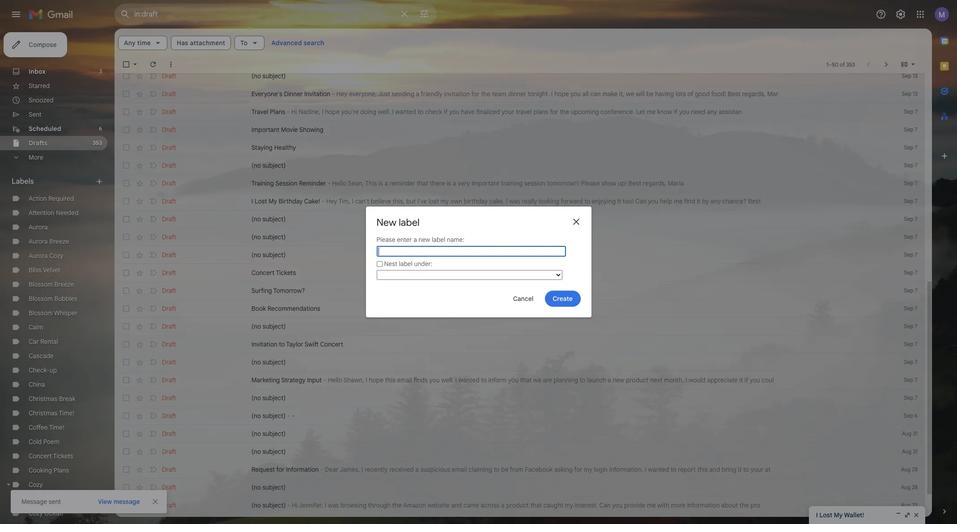 Task type: vqa. For each thing, say whether or not it's contained in the screenshot.
rightmost Invitation
yes



Task type: describe. For each thing, give the bounding box(es) containing it.
1 vertical spatial can
[[599, 502, 611, 510]]

attention needed
[[29, 209, 78, 217]]

9 draft from the top
[[162, 215, 176, 223]]

tim,
[[339, 197, 350, 205]]

2 vertical spatial best
[[748, 197, 761, 205]]

to right "forward"
[[585, 197, 590, 205]]

1 vertical spatial product
[[506, 502, 529, 510]]

you left help
[[648, 197, 658, 205]]

13 for everyone's dinner invitation
[[913, 90, 918, 97]]

16 not important switch from the top
[[149, 340, 158, 349]]

up!
[[618, 179, 627, 188]]

2 not important switch from the top
[[149, 90, 158, 98]]

14 not important switch from the top
[[149, 304, 158, 313]]

1 subject) from the top
[[263, 72, 286, 80]]

15 not important switch from the top
[[149, 322, 158, 331]]

i down sending
[[392, 108, 394, 116]]

4 row from the top
[[115, 121, 925, 139]]

i right tonight.
[[551, 90, 553, 98]]

drafts link
[[29, 139, 47, 147]]

1 31 from the top
[[913, 431, 918, 437]]

have
[[461, 108, 475, 116]]

1 vertical spatial me
[[674, 197, 683, 205]]

13 draft from the top
[[162, 287, 176, 295]]

compose
[[29, 41, 57, 49]]

2 vertical spatial hope
[[369, 376, 384, 384]]

0 horizontal spatial hope
[[325, 108, 340, 116]]

(no subject) - -
[[252, 412, 295, 420]]

new inside alert dialog
[[419, 236, 430, 244]]

2 31 from the top
[[913, 448, 918, 455]]

labels heading
[[12, 177, 95, 186]]

8 row from the top
[[115, 192, 925, 210]]

9 not important switch from the top
[[149, 215, 158, 224]]

15 row from the top
[[115, 318, 925, 336]]

refresh image
[[149, 60, 158, 69]]

labels
[[12, 177, 34, 186]]

a right received
[[415, 466, 419, 474]]

sep 7 for 16th row from the top of the main content containing has attachment
[[904, 341, 918, 348]]

cancel button
[[505, 291, 541, 307]]

11 7 from the top
[[915, 287, 918, 294]]

can't
[[355, 197, 369, 205]]

2 horizontal spatial if
[[745, 376, 748, 384]]

to left check
[[418, 108, 424, 116]]

1 vertical spatial this
[[697, 466, 708, 474]]

tickets inside row
[[276, 269, 296, 277]]

sep for 2nd row from the top
[[902, 90, 912, 97]]

interest.
[[575, 502, 598, 510]]

7 7 from the top
[[915, 216, 918, 222]]

show
[[602, 179, 616, 188]]

2 vertical spatial that
[[530, 502, 542, 510]]

1 horizontal spatial if
[[674, 108, 678, 116]]

birthday
[[464, 197, 488, 205]]

next
[[650, 376, 663, 384]]

2 subject) from the top
[[263, 162, 286, 170]]

christmas break
[[29, 395, 75, 403]]

(no subject) for (no subject) link associated with ninth not important switch from the top of the page
[[252, 215, 286, 223]]

recommendations
[[268, 305, 320, 313]]

training
[[501, 179, 523, 188]]

check-
[[29, 367, 50, 375]]

sep 7 for 8th row from the bottom
[[904, 395, 918, 401]]

8 (no from the top
[[252, 394, 261, 402]]

11 subject) from the top
[[263, 448, 286, 456]]

0 vertical spatial hey
[[336, 90, 347, 98]]

3 (no from the top
[[252, 215, 261, 223]]

invitation to taylor swift concert
[[252, 341, 343, 349]]

12 7 from the top
[[915, 305, 918, 312]]

6 subject) from the top
[[263, 323, 286, 331]]

3
[[99, 68, 102, 75]]

to right claiming at the bottom of the page
[[494, 466, 500, 474]]

1 vertical spatial email
[[452, 466, 467, 474]]

month.
[[664, 376, 684, 384]]

0 horizontal spatial we
[[533, 376, 541, 384]]

3 row from the top
[[115, 103, 925, 121]]

0 vertical spatial was
[[509, 197, 520, 205]]

make
[[602, 90, 618, 98]]

a left very on the top left
[[453, 179, 456, 188]]

12 not important switch from the top
[[149, 269, 158, 277]]

travel
[[252, 108, 268, 116]]

sep for 22th row from the bottom of the main content containing has attachment
[[904, 144, 914, 151]]

10 (no subject) link from the top
[[252, 448, 876, 456]]

blossom for blossom whisper
[[29, 309, 53, 317]]

very
[[458, 179, 470, 188]]

aurora for aurora breeze
[[29, 238, 48, 246]]

2 draft from the top
[[162, 90, 176, 98]]

14 draft from the top
[[162, 305, 176, 313]]

sep 7 for 14th row from the bottom
[[904, 287, 918, 294]]

snoozed
[[29, 96, 54, 104]]

up
[[50, 367, 57, 375]]

6 7 from the top
[[915, 198, 918, 205]]

search mail image
[[117, 6, 133, 22]]

the up important movie showing link on the top
[[560, 108, 569, 116]]

bliss
[[29, 266, 42, 274]]

0 vertical spatial concert tickets link
[[252, 269, 876, 277]]

19 draft from the top
[[162, 394, 176, 402]]

0 horizontal spatial email
[[397, 376, 412, 384]]

sep for eighth row from the top
[[904, 198, 914, 205]]

13 for (no subject)
[[913, 72, 918, 79]]

10 not important switch from the top
[[149, 233, 158, 242]]

0 vertical spatial cozy
[[49, 252, 63, 260]]

4 subject) from the top
[[263, 233, 286, 241]]

(no subject) link for 20th not important switch from the bottom of the page
[[252, 161, 876, 170]]

24 draft from the top
[[162, 484, 176, 492]]

sep for 16th row from the bottom
[[904, 252, 914, 258]]

1 28 from the top
[[912, 466, 918, 473]]

attachment
[[190, 39, 225, 47]]

launch
[[587, 376, 606, 384]]

suspicious
[[421, 466, 450, 474]]

6 inside labels "navigation"
[[99, 125, 102, 132]]

a right launch
[[608, 376, 611, 384]]

older image
[[882, 60, 891, 69]]

important
[[472, 179, 500, 188]]

hello for hello shawn, i hope this email finds you well. i wanted to inform you that we are planning to launch a new product next month. i would appreciate it if you coul
[[328, 376, 342, 384]]

invitation for invitation to taylor swift concert
[[252, 341, 277, 349]]

bring
[[722, 466, 737, 474]]

0 vertical spatial can
[[635, 197, 647, 205]]

has
[[177, 39, 188, 47]]

sep for 24th row from the bottom
[[904, 108, 914, 115]]

but
[[406, 197, 416, 205]]

2 7 from the top
[[915, 126, 918, 133]]

sep for 15th row from the bottom
[[904, 269, 914, 276]]

9 row from the top
[[115, 210, 925, 228]]

blossom breeze
[[29, 281, 74, 289]]

china link
[[29, 381, 45, 389]]

check-up
[[29, 367, 57, 375]]

13 row from the top
[[115, 282, 925, 300]]

2 is from the left
[[447, 179, 451, 188]]

5 7 from the top
[[915, 180, 918, 187]]

cascade
[[29, 352, 54, 360]]

5 subject) from the top
[[263, 251, 286, 259]]

sep 13 for everyone's dinner invitation
[[902, 90, 918, 97]]

christmas break link
[[29, 395, 75, 403]]

10 7 from the top
[[915, 269, 918, 276]]

to left taylor
[[279, 341, 285, 349]]

attention needed link
[[29, 209, 78, 217]]

team
[[492, 90, 507, 98]]

travel
[[516, 108, 532, 116]]

1 7 from the top
[[915, 108, 918, 115]]

snoozed link
[[29, 96, 54, 104]]

own
[[451, 197, 462, 205]]

0 vertical spatial me
[[647, 108, 656, 116]]

1 vertical spatial label
[[432, 236, 445, 244]]

(no subject) link for first not important switch from the top of the page
[[252, 72, 876, 81]]

i right nadine,
[[322, 108, 324, 116]]

17 not important switch from the top
[[149, 358, 158, 367]]

1 vertical spatial any
[[711, 197, 721, 205]]

2 (no from the top
[[252, 162, 261, 170]]

5 row from the top
[[115, 139, 925, 157]]

information.
[[609, 466, 643, 474]]

sep 7 for sixth row
[[904, 162, 918, 169]]

2 aug 28 from the top
[[901, 484, 918, 491]]

a right this
[[385, 179, 388, 188]]

claiming
[[469, 466, 492, 474]]

plans for travel
[[270, 108, 285, 116]]

website
[[428, 502, 450, 510]]

0 vertical spatial any
[[707, 108, 717, 116]]

reminder
[[390, 179, 415, 188]]

cozy for cozy link
[[29, 481, 43, 489]]

aug 31 for 22th row from the top
[[902, 448, 918, 455]]

(no subject) for 24th not important switch from the top of the page (no subject) link
[[252, 484, 286, 492]]

17 row from the top
[[115, 354, 925, 371]]

for right plans
[[550, 108, 558, 116]]

pro
[[751, 502, 760, 510]]

19 not important switch from the top
[[149, 394, 158, 403]]

(no subject) for 20th not important switch from the bottom of the page's (no subject) link
[[252, 162, 286, 170]]

marketing strategy input - hello shawn, i hope this email finds you well. i wanted to inform you that we are planning to launch a new product next month. i would appreciate it if you coul
[[252, 376, 774, 384]]

16 draft from the top
[[162, 341, 176, 349]]

plans for cooking
[[54, 467, 69, 475]]

sep 7 for eighth row from the top
[[904, 198, 918, 205]]

to right bring
[[743, 466, 749, 474]]

2 horizontal spatial concert
[[320, 341, 343, 349]]

shawn,
[[344, 376, 364, 384]]

forward
[[561, 197, 583, 205]]

12 row from the top
[[115, 264, 925, 282]]

cooking plans link
[[29, 467, 69, 475]]

0 horizontal spatial regards,
[[643, 179, 666, 188]]

10 row from the top
[[115, 228, 925, 246]]

it right appreciate
[[739, 376, 743, 384]]

sep for sixth row
[[904, 162, 914, 169]]

21 row from the top
[[115, 425, 925, 443]]

starred
[[29, 82, 50, 90]]

will
[[636, 90, 645, 98]]

(no subject) for (no subject) link associated with 5th not important switch from the bottom
[[252, 430, 286, 438]]

you left coul
[[750, 376, 760, 384]]

can
[[590, 90, 601, 98]]

17 7 from the top
[[915, 395, 918, 401]]

training session reminder - hello sean, this is a reminder that there is a very important training session tomorrow!!! please show up! best regards, maria
[[252, 179, 684, 188]]

my for facebook
[[584, 466, 592, 474]]

15 sep 7 from the top
[[904, 359, 918, 366]]

7 row from the top
[[115, 175, 925, 192]]

4 7 from the top
[[915, 162, 918, 169]]

has attachment
[[177, 39, 225, 47]]

1 vertical spatial that
[[520, 376, 532, 384]]

blossom for blossom bubbles
[[29, 295, 53, 303]]

maria
[[668, 179, 684, 188]]

cake.
[[489, 197, 504, 205]]

0 vertical spatial wanted
[[395, 108, 416, 116]]

blossom for blossom breeze
[[29, 281, 53, 289]]

i right shawn,
[[366, 376, 367, 384]]

(no subject) for 7th (no subject) link
[[252, 358, 286, 367]]

1 horizontal spatial 6
[[915, 413, 918, 419]]

sep for 16th row from the top of the main content containing has attachment
[[904, 341, 914, 348]]

1 vertical spatial your
[[751, 466, 763, 474]]

it right bring
[[738, 466, 742, 474]]

12 (no from the top
[[252, 484, 261, 492]]

asking
[[554, 466, 573, 474]]

20 row from the top
[[115, 407, 925, 425]]

invitation for the invitation link
[[34, 495, 60, 503]]

20 draft from the top
[[162, 412, 176, 420]]

at
[[765, 466, 771, 474]]

i right cake. at the right of the page
[[506, 197, 508, 205]]

cold poem link
[[29, 438, 59, 446]]

22 row from the top
[[115, 443, 925, 461]]

6 row from the top
[[115, 157, 925, 175]]

3 subject) from the top
[[263, 215, 286, 223]]

healthy
[[274, 144, 296, 152]]

9 subject) from the top
[[263, 412, 286, 420]]

0 vertical spatial my
[[441, 197, 449, 205]]

surfing
[[252, 287, 272, 295]]

sep 7 for 16th row from the bottom
[[904, 252, 918, 258]]

8 7 from the top
[[915, 234, 918, 240]]

cozy ocean link
[[29, 510, 63, 518]]

breeze for aurora breeze
[[49, 238, 69, 246]]

you right 'inform'
[[508, 376, 519, 384]]

main content containing has attachment
[[115, 29, 932, 524]]

the left "team" at the top
[[481, 90, 491, 98]]

finds
[[414, 376, 428, 384]]

23
[[912, 502, 918, 509]]

1 draft from the top
[[162, 72, 176, 80]]

invitation
[[444, 90, 470, 98]]

4 (no subject) link from the top
[[252, 233, 876, 242]]

labels navigation
[[0, 29, 115, 524]]

this,
[[393, 197, 405, 205]]

3 7 from the top
[[915, 144, 918, 151]]

tomorrow!!!
[[547, 179, 579, 188]]

help
[[660, 197, 672, 205]]

advanced search
[[271, 39, 324, 47]]

9 7 from the top
[[915, 252, 918, 258]]

for right request
[[276, 466, 284, 474]]

5 draft from the top
[[162, 144, 176, 152]]

(no subject) for seventh not important switch from the bottom's (no subject) link
[[252, 394, 286, 402]]

calm link
[[29, 324, 43, 332]]

7 draft from the top
[[162, 179, 176, 188]]

to left 'inform'
[[481, 376, 487, 384]]

sep 7 for 22th row from the bottom of the main content containing has attachment
[[904, 144, 918, 151]]

strategy
[[281, 376, 305, 384]]

more button
[[0, 150, 107, 165]]

request for information - dear james, i recently received a suspicious email claiming to be from facebook asking for my login information. i wanted to report this and bring it to your at
[[252, 466, 771, 474]]

0 horizontal spatial be
[[501, 466, 509, 474]]

tomorrow?
[[273, 287, 305, 295]]

cozy ocean
[[29, 510, 63, 518]]

18 row from the top
[[115, 371, 925, 389]]

0 vertical spatial concert
[[252, 269, 275, 277]]

18 draft from the top
[[162, 376, 176, 384]]

with
[[658, 502, 669, 510]]

sep 7 for 24th row from the bottom
[[904, 108, 918, 115]]

0 horizontal spatial concert tickets link
[[29, 452, 73, 460]]

1 not important switch from the top
[[149, 72, 158, 81]]

need
[[691, 108, 706, 116]]

10 (no from the top
[[252, 430, 261, 438]]

a left friendly
[[416, 90, 419, 98]]

(no subject) for 8th (no subject) link from the bottom
[[252, 233, 286, 241]]

login
[[594, 466, 608, 474]]

dear
[[325, 466, 339, 474]]

(no subject) for first not important switch from the top of the page's (no subject) link
[[252, 72, 286, 80]]

please inside new label alert dialog
[[377, 236, 395, 244]]

it left too!
[[617, 197, 621, 205]]

10 draft from the top
[[162, 233, 176, 241]]

1 horizontal spatial wanted
[[459, 376, 479, 384]]

i left 'lost'
[[252, 197, 253, 205]]

you right 'finds'
[[429, 376, 440, 384]]

(no subject) for (no subject) link for 15th not important switch
[[252, 323, 286, 331]]

8 draft from the top
[[162, 197, 176, 205]]

china
[[29, 381, 45, 389]]

concert tickets inside labels "navigation"
[[29, 452, 73, 460]]

(no subject) link for 24th not important switch from the top of the page
[[252, 483, 876, 492]]

i right james,
[[362, 466, 363, 474]]

22 draft from the top
[[162, 448, 176, 456]]

24 not important switch from the top
[[149, 483, 158, 492]]

check
[[425, 108, 442, 116]]

the right through
[[392, 502, 402, 510]]

label for new label
[[399, 217, 420, 229]]

13 subject) from the top
[[263, 502, 286, 510]]



Task type: locate. For each thing, give the bounding box(es) containing it.
1 horizontal spatial well.
[[441, 376, 454, 384]]

None search field
[[115, 4, 437, 25]]

time! for christmas time!
[[59, 409, 74, 418]]

0 horizontal spatial this
[[385, 376, 396, 384]]

1 vertical spatial blossom
[[29, 295, 53, 303]]

was left really
[[509, 197, 520, 205]]

row
[[115, 67, 925, 85], [115, 85, 925, 103], [115, 103, 925, 121], [115, 121, 925, 139], [115, 139, 925, 157], [115, 157, 925, 175], [115, 175, 925, 192], [115, 192, 925, 210], [115, 210, 925, 228], [115, 228, 925, 246], [115, 246, 925, 264], [115, 264, 925, 282], [115, 282, 925, 300], [115, 300, 925, 318], [115, 318, 925, 336], [115, 336, 925, 354], [115, 354, 925, 371], [115, 371, 925, 389], [115, 389, 925, 407], [115, 407, 925, 425], [115, 425, 925, 443], [115, 443, 925, 461], [115, 461, 925, 479], [115, 479, 925, 497], [115, 497, 925, 515], [115, 515, 925, 524]]

you left have
[[449, 108, 460, 116]]

15 draft from the top
[[162, 323, 176, 331]]

6 (no from the top
[[252, 323, 261, 331]]

0 vertical spatial tickets
[[276, 269, 296, 277]]

best right up!
[[629, 179, 641, 188]]

please down new on the top left of the page
[[377, 236, 395, 244]]

14 sep 7 from the top
[[904, 341, 918, 348]]

new right launch
[[613, 376, 624, 384]]

1 blossom from the top
[[29, 281, 53, 289]]

0 horizontal spatial if
[[444, 108, 448, 116]]

sep 13 for (no subject)
[[902, 72, 918, 79]]

that left are in the bottom of the page
[[520, 376, 532, 384]]

0 vertical spatial your
[[502, 108, 514, 116]]

(no subject) link for 5th not important switch from the bottom
[[252, 430, 876, 439]]

movie
[[281, 126, 298, 134]]

aurora for aurora link
[[29, 223, 48, 231]]

1 vertical spatial 6
[[915, 413, 918, 419]]

information
[[286, 466, 319, 474]]

the left the pro
[[740, 502, 749, 510]]

0 horizontal spatial product
[[506, 502, 529, 510]]

this
[[385, 376, 396, 384], [697, 466, 708, 474]]

17 draft from the top
[[162, 358, 176, 367]]

0 vertical spatial well.
[[378, 108, 391, 116]]

1 vertical spatial aug 31
[[902, 448, 918, 455]]

2 vertical spatial my
[[565, 502, 573, 510]]

inform
[[488, 376, 507, 384]]

plans right cooking
[[54, 467, 69, 475]]

1 is from the left
[[379, 179, 383, 188]]

2 horizontal spatial best
[[748, 197, 761, 205]]

cozy for cozy ocean
[[29, 510, 43, 518]]

12 subject) from the top
[[263, 484, 286, 492]]

0 horizontal spatial best
[[629, 179, 641, 188]]

0 vertical spatial hope
[[554, 90, 569, 98]]

i lost my birthday cake! - hey tim, i can't believe this, but i've lost my own birthday cake. i was really looking forward to enjoying it too! can you help me find it by any chance? best
[[252, 197, 761, 205]]

for
[[471, 90, 480, 98], [550, 108, 558, 116], [276, 466, 284, 474], [574, 466, 582, 474]]

invitation up nadine,
[[304, 90, 330, 98]]

17 sep 7 from the top
[[904, 395, 918, 401]]

provide
[[624, 502, 646, 510]]

1 horizontal spatial can
[[635, 197, 647, 205]]

please enter a new label name:
[[377, 236, 464, 244]]

sep 7 for 18th row from the bottom of the main content containing has attachment
[[904, 216, 918, 222]]

0 horizontal spatial your
[[502, 108, 514, 116]]

regards, left mar
[[742, 90, 766, 98]]

subject)
[[263, 72, 286, 80], [263, 162, 286, 170], [263, 215, 286, 223], [263, 233, 286, 241], [263, 251, 286, 259], [263, 323, 286, 331], [263, 358, 286, 367], [263, 394, 286, 402], [263, 412, 286, 420], [263, 430, 286, 438], [263, 448, 286, 456], [263, 484, 286, 492], [263, 502, 286, 510]]

25 row from the top
[[115, 497, 925, 515]]

new right enter
[[419, 236, 430, 244]]

1 vertical spatial invitation
[[252, 341, 277, 349]]

cozy down message
[[29, 510, 43, 518]]

1 horizontal spatial email
[[452, 466, 467, 474]]

nest
[[384, 260, 397, 268]]

1 vertical spatial hey
[[326, 197, 337, 205]]

my for product
[[565, 502, 573, 510]]

not important switch
[[149, 72, 158, 81], [149, 90, 158, 98], [149, 107, 158, 116], [149, 125, 158, 134], [149, 143, 158, 152], [149, 161, 158, 170], [149, 179, 158, 188], [149, 197, 158, 206], [149, 215, 158, 224], [149, 233, 158, 242], [149, 251, 158, 260], [149, 269, 158, 277], [149, 286, 158, 295], [149, 304, 158, 313], [149, 322, 158, 331], [149, 340, 158, 349], [149, 358, 158, 367], [149, 376, 158, 385], [149, 394, 158, 403], [149, 412, 158, 421], [149, 430, 158, 439], [149, 448, 158, 456], [149, 465, 158, 474], [149, 483, 158, 492], [149, 501, 158, 510]]

aug 31 for 21th row from the top
[[902, 431, 918, 437]]

1 vertical spatial new
[[613, 376, 624, 384]]

session
[[524, 179, 546, 188]]

showing
[[299, 126, 324, 134]]

6 (no subject) from the top
[[252, 323, 286, 331]]

1 horizontal spatial invitation
[[252, 341, 277, 349]]

label up enter
[[399, 217, 420, 229]]

16 sep 7 from the top
[[904, 377, 918, 384]]

Nest label under: checkbox
[[377, 261, 382, 267]]

please left show
[[581, 179, 600, 188]]

1 vertical spatial please
[[377, 236, 395, 244]]

4 sep 7 from the top
[[904, 162, 918, 169]]

coffee time! link
[[29, 424, 64, 432]]

any right by
[[711, 197, 721, 205]]

bliss velvet link
[[29, 266, 60, 274]]

1 vertical spatial hope
[[325, 108, 340, 116]]

16 7 from the top
[[915, 377, 918, 384]]

clear search image
[[396, 5, 414, 23]]

sep for 14th row from the bottom
[[904, 287, 914, 294]]

hey
[[336, 90, 347, 98], [326, 197, 337, 205]]

8 (no subject) from the top
[[252, 394, 286, 402]]

surfing tomorrow?
[[252, 287, 305, 295]]

aurora link
[[29, 223, 48, 231]]

aurora down 'attention'
[[29, 223, 48, 231]]

request
[[252, 466, 275, 474]]

hi left nadine,
[[291, 108, 297, 116]]

2 row from the top
[[115, 85, 925, 103]]

my left login
[[584, 466, 592, 474]]

0 vertical spatial aug 28
[[901, 466, 918, 473]]

blossom whisper link
[[29, 309, 77, 317]]

new label alert dialog
[[366, 207, 591, 318]]

concert
[[252, 269, 275, 277], [320, 341, 343, 349], [29, 452, 52, 460]]

hope right shawn,
[[369, 376, 384, 384]]

25 draft from the top
[[162, 502, 176, 510]]

1 vertical spatial well.
[[441, 376, 454, 384]]

0 vertical spatial product
[[626, 376, 649, 384]]

i left would
[[686, 376, 687, 384]]

can right the interest.
[[599, 502, 611, 510]]

5 sep 7 from the top
[[904, 180, 918, 187]]

2 (no subject) from the top
[[252, 162, 286, 170]]

(no subject)
[[252, 72, 286, 80], [252, 162, 286, 170], [252, 215, 286, 223], [252, 233, 286, 241], [252, 251, 286, 259], [252, 323, 286, 331], [252, 358, 286, 367], [252, 394, 286, 402], [252, 430, 286, 438], [252, 448, 286, 456], [252, 484, 286, 492]]

concert inside labels "navigation"
[[29, 452, 52, 460]]

1 vertical spatial plans
[[54, 467, 69, 475]]

tickets inside labels "navigation"
[[53, 452, 73, 460]]

25 not important switch from the top
[[149, 501, 158, 510]]

cold poem
[[29, 438, 59, 446]]

5 (no subject) link from the top
[[252, 251, 876, 260]]

0 vertical spatial breeze
[[49, 238, 69, 246]]

9 (no from the top
[[252, 412, 261, 420]]

advanced search options image
[[415, 5, 433, 23]]

0 vertical spatial hi
[[291, 108, 297, 116]]

friendly
[[421, 90, 443, 98]]

aug 31
[[902, 431, 918, 437], [902, 448, 918, 455]]

a inside alert dialog
[[414, 236, 417, 244]]

sep for 9th row from the bottom
[[904, 377, 914, 384]]

hi for hi jennifer, i was browsing through the amazon website and came across a product that caught my interest. can you provide me with more information about the pro
[[292, 502, 298, 510]]

christmas
[[29, 395, 57, 403], [29, 409, 57, 418]]

please
[[581, 179, 600, 188], [377, 236, 395, 244]]

20 not important switch from the top
[[149, 412, 158, 421]]

1 vertical spatial aug 28
[[901, 484, 918, 491]]

0 horizontal spatial new
[[419, 236, 430, 244]]

3 (no subject) from the top
[[252, 215, 286, 223]]

label left name:
[[432, 236, 445, 244]]

11 draft from the top
[[162, 251, 176, 259]]

regards, left maria
[[643, 179, 666, 188]]

1 vertical spatial tickets
[[53, 452, 73, 460]]

2 vertical spatial blossom
[[29, 309, 53, 317]]

0 vertical spatial we
[[626, 90, 634, 98]]

hope right tonight.
[[554, 90, 569, 98]]

invitation link
[[34, 495, 60, 503]]

6 draft from the top
[[162, 162, 176, 170]]

sep 7 for 23th row from the bottom of the main content containing has attachment
[[904, 126, 918, 133]]

11 row from the top
[[115, 246, 925, 264]]

settings image
[[895, 9, 906, 20]]

2 vertical spatial cozy
[[29, 510, 43, 518]]

wanted down sending
[[395, 108, 416, 116]]

birthday
[[279, 197, 303, 205]]

travel plans - hi nadine, i hope you're doing well. i wanted to check if you have finalized your travel plans for the upcoming conference. let me know if you need any assistan
[[252, 108, 742, 116]]

3 draft from the top
[[162, 108, 176, 116]]

1 vertical spatial time!
[[49, 424, 64, 432]]

enter
[[397, 236, 412, 244]]

24 row from the top
[[115, 479, 925, 497]]

calm
[[29, 324, 43, 332]]

1 horizontal spatial your
[[751, 466, 763, 474]]

3 not important switch from the top
[[149, 107, 158, 116]]

tickets down the poem
[[53, 452, 73, 460]]

concert up cooking
[[29, 452, 52, 460]]

0 vertical spatial 6
[[99, 125, 102, 132]]

2 vertical spatial invitation
[[34, 495, 60, 503]]

1 horizontal spatial hope
[[369, 376, 384, 384]]

(no subject) link for 15th not important switch
[[252, 322, 876, 331]]

if left coul
[[745, 376, 748, 384]]

that left caught
[[530, 502, 542, 510]]

sep 7 for 15th row from the bottom
[[904, 269, 918, 276]]

sent
[[29, 111, 42, 119]]

(no subject) for (no subject) link corresponding to 11th not important switch from the top of the page
[[252, 251, 286, 259]]

23 draft from the top
[[162, 466, 176, 474]]

and left bring
[[709, 466, 720, 474]]

rental
[[40, 338, 58, 346]]

10 sep 7 from the top
[[904, 269, 918, 276]]

14 7 from the top
[[915, 341, 918, 348]]

planning
[[554, 376, 578, 384]]

sep for 23th row from the bottom of the main content containing has attachment
[[904, 126, 914, 133]]

1 horizontal spatial plans
[[270, 108, 285, 116]]

christmas for christmas time!
[[29, 409, 57, 418]]

velvet
[[43, 266, 60, 274]]

1 aurora from the top
[[29, 223, 48, 231]]

my
[[269, 197, 277, 205]]

13 7 from the top
[[915, 323, 918, 330]]

0 horizontal spatial my
[[441, 197, 449, 205]]

sent
[[49, 498, 61, 506]]

aurora cozy link
[[29, 252, 63, 260]]

2 horizontal spatial wanted
[[648, 466, 669, 474]]

and left came
[[451, 502, 462, 510]]

ocean
[[44, 510, 63, 518]]

aurora for aurora cozy
[[29, 252, 48, 260]]

6
[[99, 125, 102, 132], [915, 413, 918, 419]]

believe
[[371, 197, 391, 205]]

1 horizontal spatial and
[[709, 466, 720, 474]]

hi for hi nadine, i hope you're doing well. i wanted to check if you have finalized your travel plans for the upcoming conference. let me know if you need any assistan
[[291, 108, 297, 116]]

concert tickets down the poem
[[29, 452, 73, 460]]

Please enter a new label name: field
[[377, 246, 566, 257]]

received
[[389, 466, 414, 474]]

0 vertical spatial invitation
[[304, 90, 330, 98]]

4 (no from the top
[[252, 233, 261, 241]]

1 horizontal spatial regards,
[[742, 90, 766, 98]]

sep 7 for 9th row from the bottom
[[904, 377, 918, 384]]

plans right "travel"
[[270, 108, 285, 116]]

21 draft from the top
[[162, 430, 176, 438]]

0 horizontal spatial concert
[[29, 452, 52, 460]]

2 sep 13 from the top
[[902, 90, 918, 97]]

i right jennifer,
[[325, 502, 326, 510]]

9 sep 7 from the top
[[904, 252, 918, 258]]

0 vertical spatial sep 13
[[902, 72, 918, 79]]

5 not important switch from the top
[[149, 143, 158, 152]]

9 (no subject) from the top
[[252, 430, 286, 438]]

blossom
[[29, 281, 53, 289], [29, 295, 53, 303], [29, 309, 53, 317]]

main menu image
[[11, 9, 21, 20]]

we left are in the bottom of the page
[[533, 376, 541, 384]]

hi
[[291, 108, 297, 116], [292, 502, 298, 510]]

lost
[[255, 197, 267, 205]]

well. right doing
[[378, 108, 391, 116]]

dinner
[[284, 90, 303, 98]]

6 sep 7 from the top
[[904, 198, 918, 205]]

12 draft from the top
[[162, 269, 176, 277]]

hope left you're
[[325, 108, 340, 116]]

7 not important switch from the top
[[149, 179, 158, 188]]

breeze for blossom breeze
[[54, 281, 74, 289]]

19 row from the top
[[115, 389, 925, 407]]

product left next
[[626, 376, 649, 384]]

0 vertical spatial that
[[417, 179, 428, 188]]

to left report at right
[[671, 466, 676, 474]]

email left claiming at the bottom of the page
[[452, 466, 467, 474]]

(no subject) link for ninth not important switch from the top of the page
[[252, 215, 876, 224]]

4 draft from the top
[[162, 126, 176, 134]]

time! for coffee time!
[[49, 424, 64, 432]]

3 sep 7 from the top
[[904, 144, 918, 151]]

me right let
[[647, 108, 656, 116]]

6 not important switch from the top
[[149, 161, 158, 170]]

15 7 from the top
[[915, 359, 918, 366]]

21 not important switch from the top
[[149, 430, 158, 439]]

1 aug 31 from the top
[[902, 431, 918, 437]]

concert tickets up "surfing tomorrow?"
[[252, 269, 296, 277]]

0 vertical spatial time!
[[59, 409, 74, 418]]

christmas for christmas break
[[29, 395, 57, 403]]

1 horizontal spatial product
[[626, 376, 649, 384]]

1 horizontal spatial is
[[447, 179, 451, 188]]

0 horizontal spatial is
[[379, 179, 383, 188]]

new label
[[377, 217, 420, 229]]

26 row from the top
[[115, 515, 925, 524]]

18 not important switch from the top
[[149, 376, 158, 385]]

new
[[419, 236, 430, 244], [613, 376, 624, 384]]

7 subject) from the top
[[263, 358, 286, 367]]

everyone's dinner invitation - hey everyone, just sending a friendly invitation for the team dinner tonight. i hope you all can make it, we will be having lots of good food! best regards, mar
[[252, 90, 778, 98]]

28
[[912, 466, 918, 473], [912, 484, 918, 491]]

8 not important switch from the top
[[149, 197, 158, 206]]

7 (no from the top
[[252, 358, 261, 367]]

message sent alert
[[11, 21, 943, 514]]

for right asking
[[574, 466, 582, 474]]

session
[[275, 179, 297, 188]]

it left by
[[697, 197, 701, 205]]

best
[[728, 90, 741, 98], [629, 179, 641, 188], [748, 197, 761, 205]]

your left at
[[751, 466, 763, 474]]

best right chance?
[[748, 197, 761, 205]]

concert tickets link down the poem
[[29, 452, 73, 460]]

sep for 18th row from the bottom of the main content containing has attachment
[[904, 216, 914, 222]]

wanted left 'inform'
[[459, 376, 479, 384]]

invitation inside labels "navigation"
[[34, 495, 60, 503]]

you left 'all'
[[571, 90, 581, 98]]

blossom down blossom breeze
[[29, 295, 53, 303]]

8 sep 7 from the top
[[904, 234, 918, 240]]

(no subject) link
[[252, 72, 876, 81], [252, 161, 876, 170], [252, 215, 876, 224], [252, 233, 876, 242], [252, 251, 876, 260], [252, 322, 876, 331], [252, 358, 876, 367], [252, 394, 876, 403], [252, 430, 876, 439], [252, 448, 876, 456], [252, 483, 876, 492]]

aug 28
[[901, 466, 918, 473], [901, 484, 918, 491]]

amazon
[[403, 502, 426, 510]]

13
[[913, 72, 918, 79], [913, 90, 918, 97]]

(no subject) for second (no subject) link from the bottom
[[252, 448, 286, 456]]

action required
[[29, 195, 74, 203]]

a right enter
[[414, 236, 417, 244]]

sep for 1st row
[[902, 72, 912, 79]]

hello left sean,
[[332, 179, 347, 188]]

1 aug 28 from the top
[[901, 466, 918, 473]]

plans inside row
[[270, 108, 285, 116]]

1 row from the top
[[115, 67, 925, 85]]

2 blossom from the top
[[29, 295, 53, 303]]

label right nest
[[399, 260, 413, 268]]

0 horizontal spatial and
[[451, 502, 462, 510]]

0 vertical spatial hello
[[332, 179, 347, 188]]

be right will
[[646, 90, 654, 98]]

coffee time!
[[29, 424, 64, 432]]

aug
[[902, 431, 912, 437], [902, 448, 912, 455], [901, 466, 911, 473], [901, 484, 911, 491], [901, 502, 911, 509]]

1 horizontal spatial please
[[581, 179, 600, 188]]

whisper
[[54, 309, 77, 317]]

0 vertical spatial be
[[646, 90, 654, 98]]

0 vertical spatial best
[[728, 90, 741, 98]]

sep for 8th row from the bottom
[[904, 395, 914, 401]]

aurora up bliss
[[29, 252, 48, 260]]

(no subject) link for 11th not important switch from the top of the page
[[252, 251, 876, 260]]

0 horizontal spatial concert tickets
[[29, 452, 73, 460]]

1 vertical spatial aurora
[[29, 238, 48, 246]]

reminder
[[299, 179, 326, 188]]

concert right swift
[[320, 341, 343, 349]]

7 sep 7 from the top
[[904, 216, 918, 222]]

cold
[[29, 438, 42, 446]]

1 vertical spatial 31
[[913, 448, 918, 455]]

1 horizontal spatial best
[[728, 90, 741, 98]]

your
[[502, 108, 514, 116], [751, 466, 763, 474]]

2 vertical spatial me
[[647, 502, 656, 510]]

invitation left taylor
[[252, 341, 277, 349]]

concert tickets inside main content
[[252, 269, 296, 277]]

0 vertical spatial regards,
[[742, 90, 766, 98]]

1 vertical spatial sep 13
[[902, 90, 918, 97]]

well. right 'finds'
[[441, 376, 454, 384]]

surfing tomorrow? link
[[252, 286, 876, 295]]

aurora down aurora link
[[29, 238, 48, 246]]

1 horizontal spatial tickets
[[276, 269, 296, 277]]

0 horizontal spatial tickets
[[53, 452, 73, 460]]

across
[[481, 502, 500, 510]]

0 horizontal spatial was
[[328, 502, 339, 510]]

a right across
[[501, 502, 505, 510]]

advanced
[[271, 39, 302, 47]]

advanced search button
[[268, 35, 328, 51]]

breeze up bubbles
[[54, 281, 74, 289]]

0 vertical spatial please
[[581, 179, 600, 188]]

23 not important switch from the top
[[149, 465, 158, 474]]

4 (no subject) from the top
[[252, 233, 286, 241]]

jennifer,
[[299, 502, 323, 510]]

we right it,
[[626, 90, 634, 98]]

attention
[[29, 209, 54, 217]]

0 vertical spatial 31
[[913, 431, 918, 437]]

0 vertical spatial and
[[709, 466, 720, 474]]

7 (no subject) from the top
[[252, 358, 286, 367]]

tickets
[[276, 269, 296, 277], [53, 452, 73, 460]]

0 vertical spatial new
[[419, 236, 430, 244]]

was left browsing
[[328, 502, 339, 510]]

1 vertical spatial be
[[501, 466, 509, 474]]

nadine,
[[299, 108, 320, 116]]

cozy down cooking
[[29, 481, 43, 489]]

i right tim,
[[352, 197, 354, 205]]

plans inside labels "navigation"
[[54, 467, 69, 475]]

if right check
[[444, 108, 448, 116]]

2 vertical spatial label
[[399, 260, 413, 268]]

toggle split pane mode image
[[900, 60, 909, 69]]

1 (no subject) link from the top
[[252, 72, 876, 81]]

0 vertical spatial plans
[[270, 108, 285, 116]]

1 sep 7 from the top
[[904, 108, 918, 115]]

new label heading
[[377, 217, 420, 229]]

email left 'finds'
[[397, 376, 412, 384]]

my right lost
[[441, 197, 449, 205]]

wanted left report at right
[[648, 466, 669, 474]]

is right this
[[379, 179, 383, 188]]

christmas down china at the left of the page
[[29, 395, 57, 403]]

0 vertical spatial label
[[399, 217, 420, 229]]

sean,
[[348, 179, 364, 188]]

product right across
[[506, 502, 529, 510]]

new
[[377, 217, 397, 229]]

i right information.
[[645, 466, 647, 474]]

11 (no from the top
[[252, 448, 261, 456]]

for right invitation
[[471, 90, 480, 98]]

1 vertical spatial and
[[451, 502, 462, 510]]

invitation
[[304, 90, 330, 98], [252, 341, 277, 349], [34, 495, 60, 503]]

5 (no subject) from the top
[[252, 251, 286, 259]]

your left travel
[[502, 108, 514, 116]]

2 christmas from the top
[[29, 409, 57, 418]]

has attachment button
[[171, 36, 231, 50]]

cascade link
[[29, 352, 54, 360]]

2 horizontal spatial invitation
[[304, 90, 330, 98]]

16 row from the top
[[115, 336, 925, 354]]

well.
[[378, 108, 391, 116], [441, 376, 454, 384]]

sep 7 for 12th row from the bottom
[[904, 323, 918, 330]]

hello for hello sean, this is a reminder that there is a very important training session tomorrow!!! please show up! best regards, maria
[[332, 179, 347, 188]]

2 vertical spatial wanted
[[648, 466, 669, 474]]

10 (no subject) from the top
[[252, 448, 286, 456]]

sending
[[392, 90, 414, 98]]

new inside row
[[613, 376, 624, 384]]

(no subject) link for seventh not important switch from the bottom
[[252, 394, 876, 403]]

aurora cozy
[[29, 252, 63, 260]]

hello
[[332, 179, 347, 188], [328, 376, 342, 384]]

time! down break
[[59, 409, 74, 418]]

just
[[378, 90, 390, 98]]

this left 'finds'
[[385, 376, 396, 384]]

plans
[[533, 108, 549, 116]]

1 vertical spatial cozy
[[29, 481, 43, 489]]

i right 'finds'
[[455, 376, 457, 384]]

12 sep 7 from the top
[[904, 305, 918, 312]]

label for nest label under:
[[399, 260, 413, 268]]

main content
[[115, 29, 932, 524]]

input
[[307, 376, 322, 384]]

2 horizontal spatial hope
[[554, 90, 569, 98]]

tab list
[[932, 29, 957, 492]]

invitation up the cozy ocean
[[34, 495, 60, 503]]

you left provide
[[612, 502, 623, 510]]

sep for 12th row from the bottom
[[904, 323, 914, 330]]

you left need
[[679, 108, 689, 116]]

can right too!
[[635, 197, 647, 205]]

concert tickets link up surfing tomorrow? link
[[252, 269, 876, 277]]

to left launch
[[580, 376, 586, 384]]

0 horizontal spatial plans
[[54, 467, 69, 475]]

message
[[21, 498, 47, 506]]



